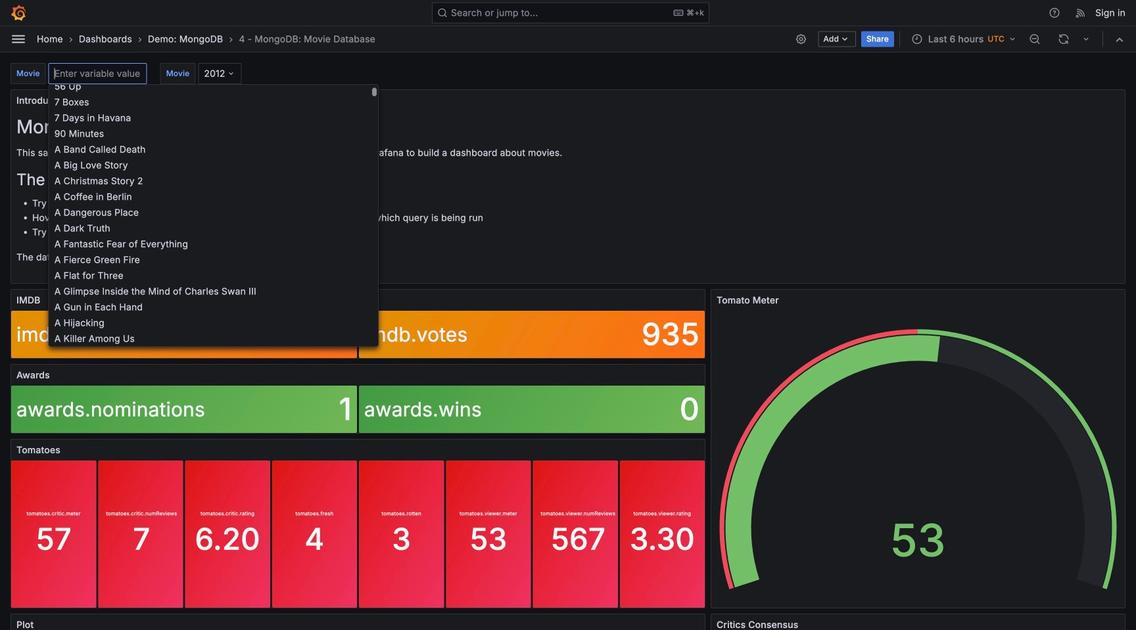 Task type: describe. For each thing, give the bounding box(es) containing it.
auto refresh turned off. choose refresh time interval image
[[1081, 34, 1092, 44]]

dashboard settings image
[[796, 33, 807, 45]]

zoom out time range image
[[1029, 33, 1041, 45]]

news image
[[1076, 7, 1087, 19]]

Enter variable value text field
[[48, 63, 147, 84]]

help image
[[1049, 7, 1061, 19]]



Task type: locate. For each thing, give the bounding box(es) containing it.
None button
[[49, 78, 378, 94], [49, 94, 378, 110], [49, 110, 378, 125], [49, 125, 378, 141], [49, 141, 378, 157], [49, 157, 378, 173], [49, 173, 378, 188], [49, 188, 378, 204], [49, 204, 378, 220], [49, 220, 378, 236], [49, 236, 378, 252], [49, 252, 378, 267], [49, 267, 378, 283], [49, 283, 378, 299], [49, 299, 378, 315], [49, 315, 378, 331], [49, 331, 378, 346], [49, 346, 378, 362], [49, 78, 378, 94], [49, 94, 378, 110], [49, 110, 378, 125], [49, 125, 378, 141], [49, 141, 378, 157], [49, 157, 378, 173], [49, 173, 378, 188], [49, 188, 378, 204], [49, 204, 378, 220], [49, 220, 378, 236], [49, 236, 378, 252], [49, 252, 378, 267], [49, 267, 378, 283], [49, 283, 378, 299], [49, 299, 378, 315], [49, 315, 378, 331], [49, 331, 378, 346], [49, 346, 378, 362]]

grafana image
[[11, 5, 26, 21]]

open menu image
[[11, 31, 26, 47]]

refresh dashboard image
[[1058, 33, 1070, 45]]



Task type: vqa. For each thing, say whether or not it's contained in the screenshot.
Expand section Administration icon
no



